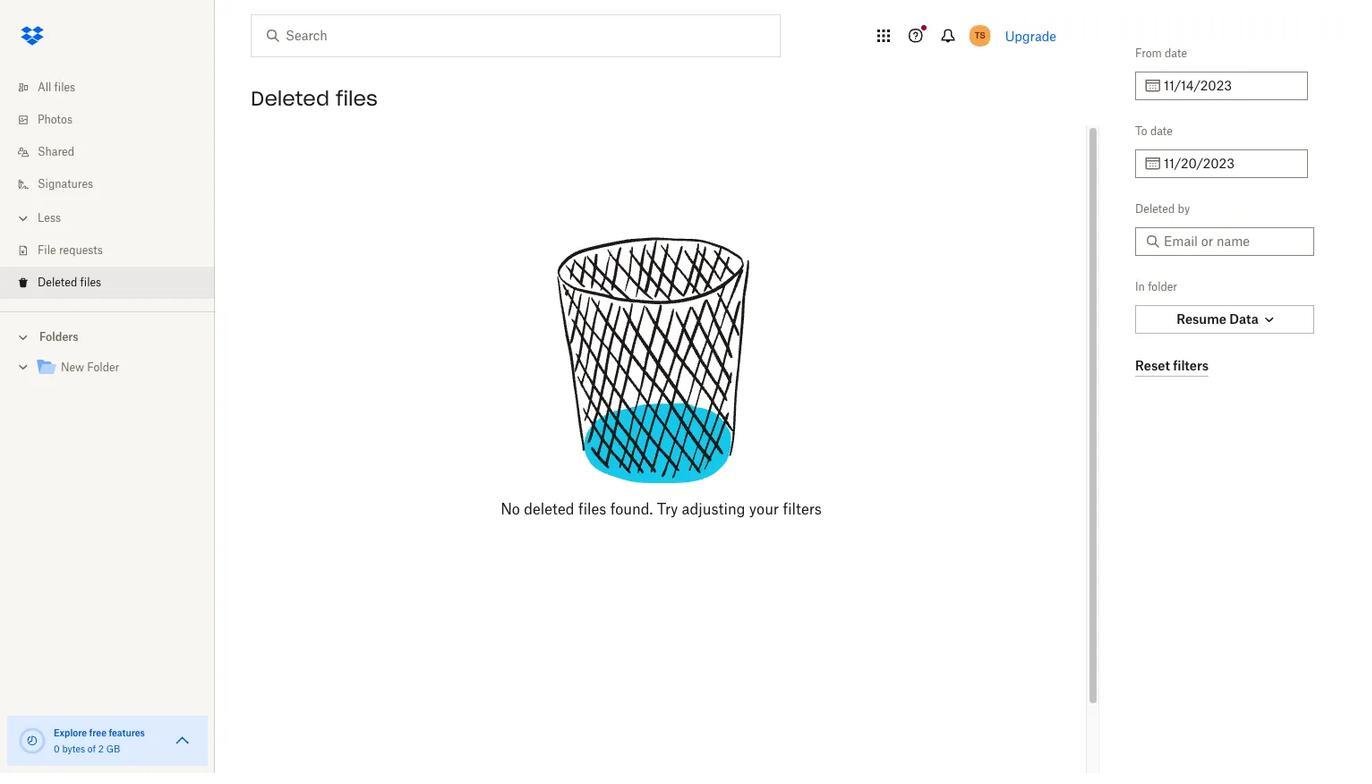 Task type: describe. For each thing, give the bounding box(es) containing it.
photos link
[[14, 104, 215, 136]]

explore
[[54, 728, 87, 739]]

free
[[89, 728, 107, 739]]

files inside list item
[[80, 276, 101, 289]]

all
[[38, 81, 51, 94]]

requests
[[59, 244, 103, 257]]

folders
[[39, 330, 78, 344]]

date for to date
[[1150, 124, 1173, 138]]

Search in folder "Dropbox" text field
[[286, 26, 743, 46]]

reset filters button
[[1135, 355, 1209, 377]]

resume data button
[[1135, 305, 1314, 334]]

try
[[657, 500, 678, 518]]

deleted
[[524, 500, 574, 518]]

from
[[1135, 47, 1162, 60]]

file requests link
[[14, 235, 215, 267]]

resume
[[1177, 312, 1226, 327]]

resume data
[[1177, 312, 1259, 327]]

new folder
[[61, 361, 119, 374]]

your
[[749, 500, 779, 518]]

shared
[[38, 145, 74, 158]]

signatures
[[38, 177, 93, 191]]

folder
[[87, 361, 119, 374]]

ts button
[[966, 21, 994, 50]]

gb
[[106, 744, 120, 755]]

adjusting
[[682, 500, 745, 518]]

quota usage element
[[18, 727, 47, 756]]

file
[[38, 244, 56, 257]]

2 horizontal spatial deleted
[[1135, 202, 1175, 216]]

folders button
[[0, 323, 215, 350]]

less image
[[14, 210, 32, 227]]

Deleted by text field
[[1164, 232, 1304, 252]]

explore free features 0 bytes of 2 gb
[[54, 728, 145, 755]]

new
[[61, 361, 84, 374]]

dropbox image
[[14, 18, 50, 54]]

of
[[88, 744, 96, 755]]

signatures link
[[14, 168, 215, 201]]

all files link
[[14, 72, 215, 104]]

features
[[109, 728, 145, 739]]



Task type: locate. For each thing, give the bounding box(es) containing it.
0 vertical spatial filters
[[1173, 358, 1209, 373]]

filters
[[1173, 358, 1209, 373], [783, 500, 822, 518]]

0 horizontal spatial filters
[[783, 500, 822, 518]]

deleted
[[251, 86, 329, 111], [1135, 202, 1175, 216], [38, 276, 77, 289]]

new folder link
[[36, 356, 201, 381]]

1 vertical spatial filters
[[783, 500, 822, 518]]

no
[[501, 500, 520, 518]]

1 vertical spatial date
[[1150, 124, 1173, 138]]

1 horizontal spatial filters
[[1173, 358, 1209, 373]]

shared link
[[14, 136, 215, 168]]

deleted files
[[251, 86, 378, 111], [38, 276, 101, 289]]

upgrade link
[[1005, 28, 1056, 43]]

to
[[1135, 124, 1147, 138]]

data
[[1230, 312, 1259, 327]]

date
[[1165, 47, 1187, 60], [1150, 124, 1173, 138]]

0 vertical spatial deleted files
[[251, 86, 378, 111]]

found.
[[610, 500, 653, 518]]

1 horizontal spatial deleted files
[[251, 86, 378, 111]]

deleted by
[[1135, 202, 1190, 216]]

deleted files inside list item
[[38, 276, 101, 289]]

date for from date
[[1165, 47, 1187, 60]]

photos
[[38, 113, 72, 126]]

filters right your
[[783, 500, 822, 518]]

in
[[1135, 280, 1145, 294]]

files
[[54, 81, 75, 94], [336, 86, 378, 111], [80, 276, 101, 289], [578, 500, 606, 518]]

From date text field
[[1164, 76, 1297, 96]]

date right to
[[1150, 124, 1173, 138]]

by
[[1178, 202, 1190, 216]]

file requests
[[38, 244, 103, 257]]

0 horizontal spatial deleted files
[[38, 276, 101, 289]]

deleted inside list item
[[38, 276, 77, 289]]

list
[[0, 61, 215, 312]]

folder
[[1148, 280, 1177, 294]]

list containing all files
[[0, 61, 215, 312]]

0 vertical spatial deleted
[[251, 86, 329, 111]]

0 vertical spatial date
[[1165, 47, 1187, 60]]

all files
[[38, 81, 75, 94]]

no deleted files found. try adjusting your filters
[[501, 500, 822, 518]]

1 vertical spatial deleted
[[1135, 202, 1175, 216]]

2
[[98, 744, 104, 755]]

To date text field
[[1164, 154, 1297, 174]]

deleted files list item
[[0, 267, 215, 299]]

1 vertical spatial deleted files
[[38, 276, 101, 289]]

filters right 'reset'
[[1173, 358, 1209, 373]]

from date
[[1135, 47, 1187, 60]]

deleted files link
[[14, 267, 215, 299]]

upgrade
[[1005, 28, 1056, 43]]

0
[[54, 744, 60, 755]]

to date
[[1135, 124, 1173, 138]]

1 horizontal spatial deleted
[[251, 86, 329, 111]]

less
[[38, 211, 61, 225]]

filters inside the reset filters button
[[1173, 358, 1209, 373]]

2 vertical spatial deleted
[[38, 276, 77, 289]]

reset filters
[[1135, 358, 1209, 373]]

0 horizontal spatial deleted
[[38, 276, 77, 289]]

ts
[[975, 30, 985, 41]]

bytes
[[62, 744, 85, 755]]

reset
[[1135, 358, 1170, 373]]

in folder
[[1135, 280, 1177, 294]]

date right from
[[1165, 47, 1187, 60]]



Task type: vqa. For each thing, say whether or not it's contained in the screenshot.
2nd nine o'clock image
no



